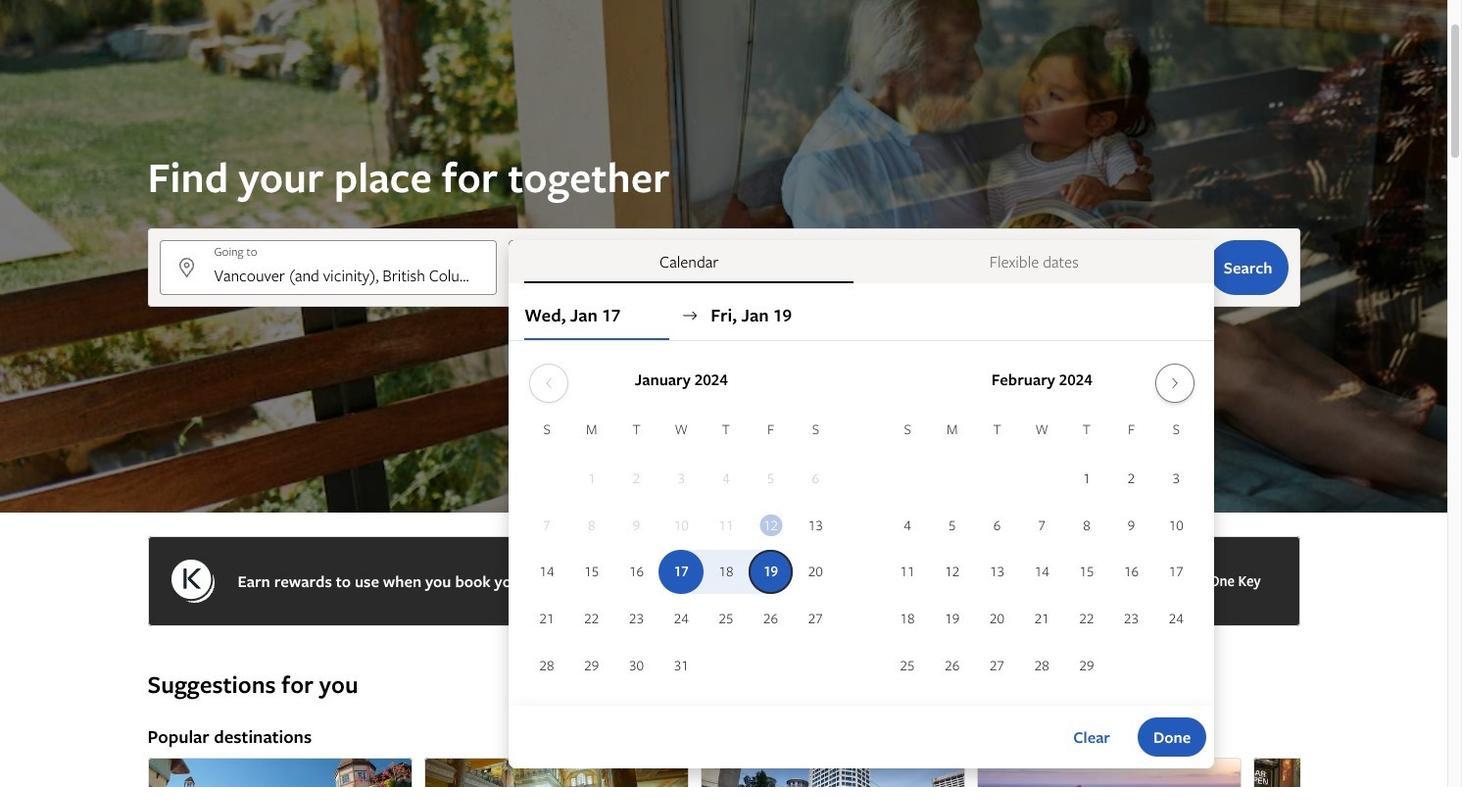 Task type: vqa. For each thing, say whether or not it's contained in the screenshot.
dates
no



Task type: describe. For each thing, give the bounding box(es) containing it.
february 2024 element
[[885, 419, 1199, 690]]

today element
[[760, 514, 782, 536]]

gastown showing signage, street scenes and outdoor eating image
[[1253, 758, 1462, 787]]

application inside wizard 'region'
[[525, 356, 1199, 690]]

downtown seattle featuring a skyscraper, a city and street scenes image
[[700, 758, 965, 787]]

tab list inside wizard 'region'
[[509, 240, 1215, 283]]

wizard region
[[0, 0, 1448, 768]]



Task type: locate. For each thing, give the bounding box(es) containing it.
application
[[525, 356, 1199, 690]]

las vegas featuring interior views image
[[424, 758, 689, 787]]

recently viewed region
[[136, 638, 1312, 669]]

directional image
[[681, 307, 699, 324]]

leavenworth featuring a small town or village and street scenes image
[[148, 758, 412, 787]]

previous month image
[[537, 375, 560, 391]]

next month image
[[1163, 375, 1187, 391]]

january 2024 element
[[525, 419, 838, 690]]

tab list
[[509, 240, 1215, 283]]

makiki - lower punchbowl - tantalus showing landscape views, a sunset and a city image
[[977, 758, 1241, 787]]



